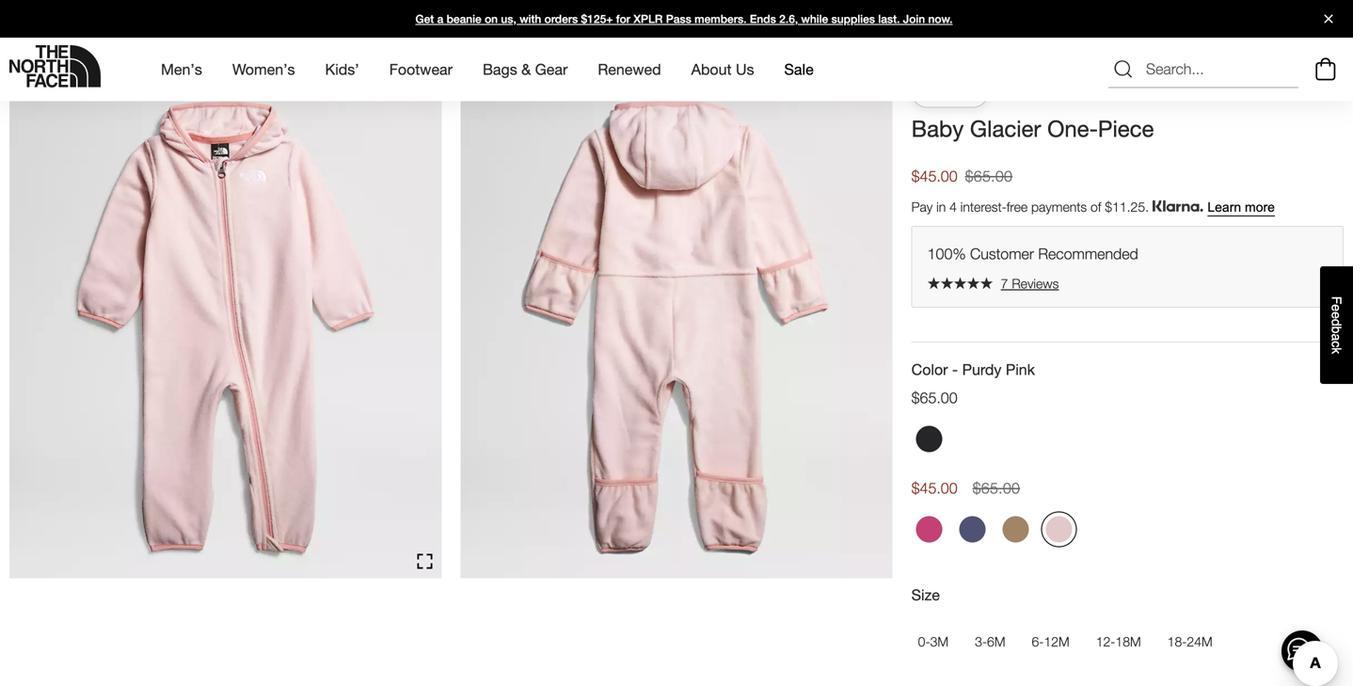 Task type: describe. For each thing, give the bounding box(es) containing it.
ends
[[750, 12, 777, 25]]

18m
[[1116, 634, 1142, 650]]

k
[[1330, 348, 1345, 354]]

2 e from the top
[[1330, 312, 1345, 319]]

0-
[[919, 634, 931, 650]]

learn
[[1208, 200, 1242, 215]]

size
[[912, 586, 940, 604]]

Mr. Pink Big Abstract Print radio
[[912, 512, 948, 547]]

home / kids' / baby (0-24m)
[[9, 34, 189, 49]]

18-24m button
[[1161, 624, 1220, 660]]

0 horizontal spatial kids' link
[[64, 34, 92, 49]]

baby glacier one-piece
[[912, 115, 1155, 142]]

100% customer recommended
[[928, 245, 1139, 263]]

tnf black image
[[917, 426, 943, 452]]

about
[[692, 60, 732, 78]]

7 reviews link
[[928, 276, 1328, 292]]

while
[[802, 12, 829, 25]]

0-3m
[[919, 634, 949, 650]]

6-
[[1032, 634, 1045, 650]]

women's link
[[232, 44, 295, 95]]

in
[[937, 199, 946, 215]]

get
[[416, 12, 434, 25]]

1 vertical spatial kids'
[[325, 60, 359, 78]]

xplr
[[634, 12, 663, 25]]

payments
[[1032, 199, 1088, 215]]

12-18m
[[1097, 634, 1142, 650]]

learn more button
[[1208, 200, 1276, 215]]

footwear link
[[390, 44, 453, 95]]

with
[[520, 12, 542, 25]]

3-6m
[[975, 634, 1006, 650]]

0 horizontal spatial kids'
[[64, 34, 92, 49]]

home
[[9, 34, 44, 49]]

footwear
[[390, 60, 453, 78]]

18-24m
[[1168, 634, 1213, 650]]

3-6m button
[[969, 624, 1013, 660]]

one-
[[1048, 115, 1099, 142]]

Purdy Pink radio
[[1042, 512, 1078, 547]]

bags
[[483, 60, 518, 78]]

get a beanie on us, with orders $125+ for xplr pass members. ends 2.6, while supplies last. join now. link
[[0, 0, 1354, 38]]

Search search field
[[1109, 51, 1299, 88]]

3-
[[975, 634, 988, 650]]

0 vertical spatial $65.00
[[966, 167, 1013, 185]]

the north face home page image
[[9, 45, 101, 88]]

c
[[1330, 341, 1345, 348]]

100%
[[928, 245, 967, 263]]

recommended
[[1039, 245, 1139, 263]]

of
[[1091, 199, 1102, 215]]

pay
[[912, 199, 933, 215]]

1 / from the left
[[52, 34, 56, 49]]

0-3m button
[[912, 624, 956, 660]]

pink
[[1006, 360, 1036, 378]]

d
[[1330, 319, 1345, 326]]

2 $45.00 from the top
[[912, 479, 958, 497]]

7 reviews
[[1001, 276, 1060, 291]]

glacier
[[971, 115, 1042, 142]]

2.6,
[[780, 12, 799, 25]]

&
[[522, 60, 531, 78]]

color
[[912, 360, 949, 378]]

about us
[[692, 60, 755, 78]]

klarna image
[[1153, 201, 1204, 212]]

renewed link
[[598, 44, 661, 95]]

purdy
[[963, 360, 1002, 378]]

2 vertical spatial $65.00
[[973, 479, 1021, 497]]

$125+
[[581, 12, 613, 25]]

24m
[[1188, 634, 1213, 650]]

12-18m button
[[1090, 624, 1148, 660]]

bags & gear link
[[483, 44, 568, 95]]

1 vertical spatial $65.00
[[912, 389, 958, 407]]

b
[[1330, 326, 1345, 334]]

members.
[[695, 12, 747, 25]]

us
[[736, 60, 755, 78]]

-
[[953, 360, 959, 378]]

us,
[[501, 12, 517, 25]]

learn more
[[1208, 200, 1276, 215]]

sale link
[[785, 44, 814, 95]]

(0-
[[145, 34, 161, 49]]

interest-
[[961, 199, 1007, 215]]

last.
[[879, 12, 901, 25]]

open full screen image
[[417, 554, 432, 569]]

close image
[[1317, 15, 1342, 23]]

Almond Butter Big Abstract Print radio
[[999, 512, 1034, 547]]

1 color option group from the top
[[912, 421, 1344, 465]]

more
[[1246, 200, 1276, 215]]

Cave Blue radio
[[955, 512, 991, 547]]

customer
[[971, 245, 1035, 263]]



Task type: locate. For each thing, give the bounding box(es) containing it.
$65.00 up interest-
[[966, 167, 1013, 185]]

free
[[1007, 199, 1028, 215]]

1 e from the top
[[1330, 304, 1345, 312]]

orders
[[545, 12, 578, 25]]

$11.25.
[[1106, 199, 1150, 215]]

1 horizontal spatial kids'
[[325, 60, 359, 78]]

reviews
[[1012, 276, 1060, 291]]

list box containing 0-3m
[[912, 624, 1344, 660]]

/
[[52, 34, 56, 49], [100, 34, 105, 49]]

1 vertical spatial color option group
[[912, 512, 1344, 555]]

now.
[[929, 12, 953, 25]]

1 vertical spatial baby
[[912, 115, 964, 142]]

0 vertical spatial color option group
[[912, 421, 1344, 465]]

12-
[[1097, 634, 1116, 650]]

6m
[[988, 634, 1006, 650]]

e up b
[[1330, 312, 1345, 319]]

7
[[1001, 276, 1009, 291]]

f e e d b a c k button
[[1321, 266, 1354, 384]]

supplies
[[832, 12, 876, 25]]

1 horizontal spatial /
[[100, 34, 105, 49]]

$65.00 down color
[[912, 389, 958, 407]]

0 horizontal spatial baby
[[112, 34, 141, 49]]

color - purdy pink
[[912, 360, 1036, 378]]

4
[[950, 199, 957, 215]]

almond butter big abstract print image
[[1003, 516, 1030, 543]]

kids' link
[[64, 34, 92, 49], [325, 44, 359, 95]]

$65.00
[[966, 167, 1013, 185], [912, 389, 958, 407], [973, 479, 1021, 497]]

a inside button
[[1330, 334, 1345, 341]]

renewed
[[598, 60, 661, 78]]

baby left "(0-"
[[112, 34, 141, 49]]

/ right the home
[[52, 34, 56, 49]]

$45.00 up mr. pink big abstract print radio
[[912, 479, 958, 497]]

2 / from the left
[[100, 34, 105, 49]]

6-12m button
[[1026, 624, 1077, 660]]

0 horizontal spatial /
[[52, 34, 56, 49]]

about us link
[[692, 44, 755, 95]]

1 horizontal spatial a
[[1330, 334, 1345, 341]]

pay in 4 interest-free payments of $11.25.
[[912, 199, 1153, 215]]

1 vertical spatial $45.00
[[912, 479, 958, 497]]

0 horizontal spatial a
[[437, 12, 444, 25]]

beanie
[[447, 12, 482, 25]]

kids' right the women's
[[325, 60, 359, 78]]

f e e d b a c k
[[1330, 296, 1345, 354]]

search all image
[[1113, 58, 1135, 81]]

6-12m
[[1032, 634, 1070, 650]]

1 horizontal spatial baby
[[912, 115, 964, 142]]

1 vertical spatial a
[[1330, 334, 1345, 341]]

for
[[616, 12, 631, 25]]

2 color option group from the top
[[912, 512, 1344, 555]]

men's link
[[161, 44, 202, 95]]

list box
[[912, 624, 1344, 660]]

f
[[1330, 296, 1345, 304]]

kids'
[[64, 34, 92, 49], [325, 60, 359, 78]]

TNF Black radio
[[912, 421, 948, 457]]

$65.00 up the almond butter big abstract print image at the right bottom of the page
[[973, 479, 1021, 497]]

a up k
[[1330, 334, 1345, 341]]

a
[[437, 12, 444, 25], [1330, 334, 1345, 341]]

pass
[[666, 12, 692, 25]]

0 vertical spatial a
[[437, 12, 444, 25]]

a right "get"
[[437, 12, 444, 25]]

1 horizontal spatial kids' link
[[325, 44, 359, 95]]

women's
[[232, 60, 295, 78]]

gear
[[535, 60, 568, 78]]

12m
[[1045, 634, 1070, 650]]

24m)
[[161, 34, 189, 49]]

view cart image
[[1311, 55, 1342, 84]]

home link
[[9, 34, 44, 49]]

baby
[[112, 34, 141, 49], [912, 115, 964, 142]]

0 vertical spatial baby
[[112, 34, 141, 49]]

kids' link right home link
[[64, 34, 92, 49]]

0 vertical spatial $45.00
[[912, 167, 958, 185]]

mr. pink big abstract print image
[[917, 516, 943, 543]]

cave blue image
[[960, 516, 986, 543]]

kids' link right women's link in the top left of the page
[[325, 44, 359, 95]]

purdy pink image
[[1047, 516, 1073, 543]]

piece
[[1099, 115, 1155, 142]]

/ left baby (0-24m) link in the left top of the page
[[100, 34, 105, 49]]

color option group
[[912, 421, 1344, 465], [912, 512, 1344, 555]]

bags & gear
[[483, 60, 568, 78]]

sale
[[785, 60, 814, 78]]

1 $45.00 from the top
[[912, 167, 958, 185]]

on
[[485, 12, 498, 25]]

get a beanie on us, with orders $125+ for xplr pass members. ends 2.6, while supplies last. join now.
[[416, 12, 953, 25]]

$45.00
[[912, 167, 958, 185], [912, 479, 958, 497]]

3m
[[931, 634, 949, 650]]

$45.00 up in
[[912, 167, 958, 185]]

baby left "glacier"
[[912, 115, 964, 142]]

baby (0-24m) link
[[112, 34, 189, 49]]

kids' right home link
[[64, 34, 92, 49]]

e
[[1330, 304, 1345, 312], [1330, 312, 1345, 319]]

18-
[[1168, 634, 1188, 650]]

e up d
[[1330, 304, 1345, 312]]

men's
[[161, 60, 202, 78]]

0 vertical spatial kids'
[[64, 34, 92, 49]]

join
[[904, 12, 926, 25]]



Task type: vqa. For each thing, say whether or not it's contained in the screenshot.
0-3M BUTTON
yes



